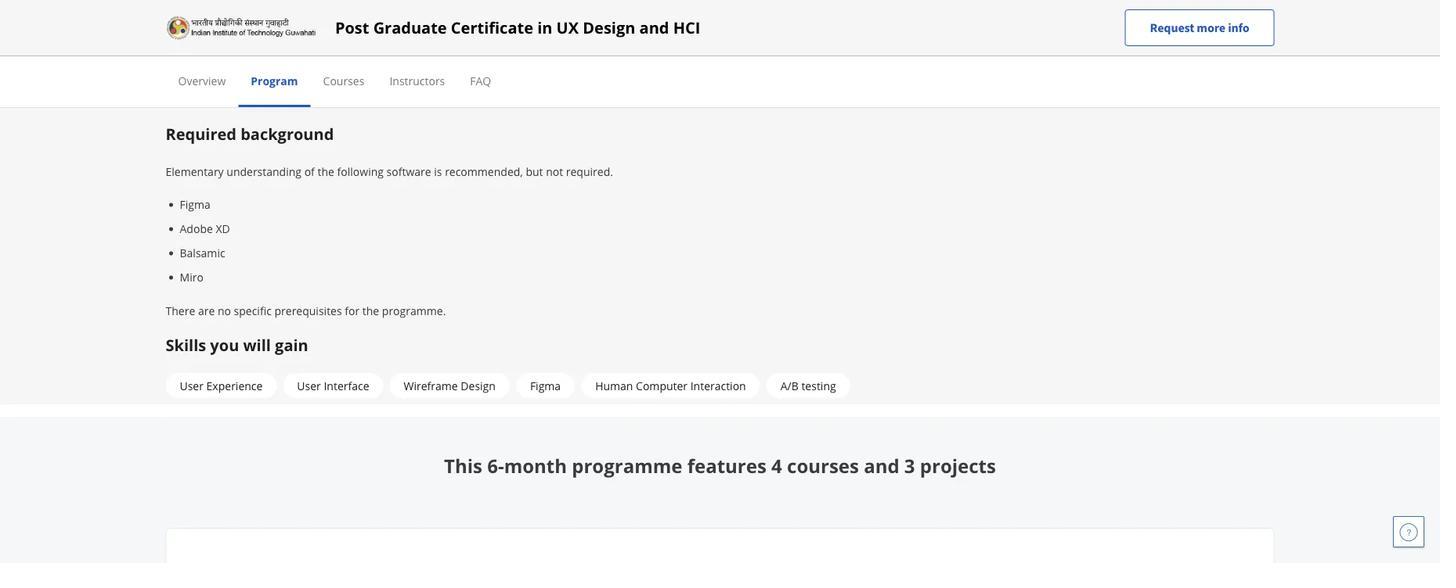 Task type: describe. For each thing, give the bounding box(es) containing it.
broaden
[[831, 20, 874, 35]]

interface
[[324, 379, 369, 394]]

testing
[[802, 379, 836, 394]]

0 horizontal spatial understanding
[[227, 164, 302, 179]]

who up 'related' in the left of the page
[[531, 20, 553, 35]]

solid
[[834, 93, 859, 108]]

diverse
[[435, 20, 472, 35]]

work.
[[1091, 45, 1119, 60]]

domain.
[[1117, 20, 1159, 35]]

undergraduates
[[231, 20, 314, 35]]

to left 'broaden'
[[817, 20, 828, 35]]

1 vertical spatial for
[[345, 303, 360, 318]]

more
[[1197, 20, 1226, 36]]

business
[[988, 69, 1033, 84]]

user-
[[552, 69, 578, 84]]

of down 'broaden'
[[825, 45, 835, 60]]

program
[[251, 73, 298, 88]]

request more info
[[1150, 20, 1250, 36]]

to down knowledge
[[935, 45, 946, 60]]

you
[[210, 334, 239, 356]]

a for hci
[[1038, 20, 1044, 35]]

are left no
[[198, 303, 215, 318]]

0 horizontal spatial from
[[408, 20, 433, 35]]

not
[[546, 164, 563, 179]]

freelancers:
[[180, 45, 242, 60]]

overview link
[[178, 73, 226, 88]]

projects
[[920, 454, 996, 479]]

a for from
[[825, 93, 832, 108]]

skills
[[166, 334, 206, 356]]

balsamic
[[180, 246, 225, 261]]

of left good
[[892, 69, 903, 84]]

knowledge
[[904, 20, 959, 35]]

required
[[166, 123, 237, 144]]

but
[[526, 164, 543, 179]]

fields
[[703, 93, 730, 108]]

areas,
[[582, 45, 612, 60]]

who right ups
[[451, 69, 473, 84]]

success.
[[1036, 69, 1078, 84]]

help center image
[[1400, 523, 1418, 542]]

will
[[243, 334, 271, 356]]

in left these
[[921, 93, 930, 108]]

foundation
[[861, 93, 918, 108]]

request
[[1150, 20, 1195, 36]]

courses
[[323, 73, 364, 88]]

quality
[[1013, 45, 1048, 60]]

courses link
[[323, 73, 364, 88]]

this
[[1095, 20, 1114, 35]]

or left the post
[[317, 20, 328, 35]]

adobe xd
[[180, 222, 230, 237]]

to down students: undergraduates or postgraduates from diverse disciplines who are interested in learning about ux design and hci to broaden their knowledge or considering a career in this domain.
[[666, 45, 676, 60]]

and up good
[[892, 45, 911, 60]]

postgraduates
[[331, 20, 405, 35]]

2 horizontal spatial their
[[1064, 45, 1088, 60]]

areas.
[[964, 93, 995, 108]]

design up significance
[[855, 45, 889, 60]]

3
[[904, 454, 915, 479]]

info
[[1228, 20, 1250, 36]]

user for user interface
[[297, 379, 321, 394]]

required background
[[166, 123, 334, 144]]

individuals
[[245, 45, 300, 60]]

list containing figma
[[172, 197, 1275, 286]]

the left the "following"
[[318, 164, 334, 179]]

user interface
[[297, 379, 369, 394]]

no
[[218, 303, 231, 318]]

or down friendly on the top left of page
[[588, 93, 599, 108]]

this
[[444, 454, 482, 479]]

balsamic list item
[[180, 245, 1275, 262]]

post graduate certificate in ux design and hci
[[335, 17, 700, 38]]

entrepreneurs: founders or co-founders of start-ups who want to create user-friendly products or services and understand the significance of good design for business success.
[[180, 69, 1078, 84]]

xd
[[216, 222, 230, 237]]

gain
[[275, 334, 308, 356]]

founders
[[259, 69, 308, 84]]

or up the create
[[529, 45, 540, 60]]

design down disciplines
[[492, 45, 526, 60]]

in up freelancers: individuals who are self-employed in the field of design or related areas, and want to deepen their understanding of ux design and hci to improve the quality of their work.
[[631, 20, 640, 35]]

co-
[[325, 69, 340, 84]]

or left co-
[[311, 69, 322, 84]]

0 vertical spatial design
[[583, 17, 635, 38]]

faq link
[[470, 73, 491, 88]]

are down courses link
[[329, 93, 346, 108]]

faq
[[470, 73, 491, 88]]

hci up deepen at the top of page
[[673, 17, 700, 38]]

certificate
[[451, 17, 533, 38]]

interaction
[[691, 379, 746, 394]]

understanding inside list item
[[747, 45, 822, 60]]

freelancers: individuals who are self-employed in the field of design or related areas, and want to deepen their understanding of ux design and hci to improve the quality of their work.
[[180, 45, 1119, 60]]

in up 'related' in the left of the page
[[537, 17, 552, 38]]

related
[[543, 45, 579, 60]]

indian institute of technology - guwahati image
[[166, 15, 316, 40]]

ux up freelancers: individuals who are self-employed in the field of design or related areas, and want to deepen their understanding of ux design and hci to improve the quality of their work. list item on the top of the page
[[720, 20, 735, 35]]

good
[[905, 69, 931, 84]]

career
[[180, 93, 214, 108]]

courses
[[787, 454, 859, 479]]

of down background
[[304, 164, 315, 179]]

in up the start-
[[422, 45, 431, 60]]

ux down 'broaden'
[[838, 45, 853, 60]]

start-
[[402, 69, 429, 84]]

elementary
[[166, 164, 224, 179]]

about
[[687, 20, 718, 35]]

the left programme.
[[362, 303, 379, 318]]

students: undergraduates or postgraduates from diverse disciplines who are interested in learning about ux design and hci to broaden their knowledge or considering a career in this domain. list item
[[180, 20, 1275, 36]]

software
[[387, 164, 431, 179]]

a/b testing
[[781, 379, 836, 394]]

services
[[682, 69, 723, 84]]

these
[[933, 93, 961, 108]]

1 vertical spatial design
[[461, 379, 496, 394]]

user experience
[[180, 379, 263, 394]]

1 horizontal spatial figma
[[530, 379, 561, 394]]

adobe
[[180, 222, 213, 237]]

want inside entrepreneurs: founders or co-founders of start-ups who want to create user-friendly products or services and understand the significance of good design for business success. list item
[[476, 69, 501, 84]]

or up unrelated
[[668, 69, 679, 84]]

design down 'user-'
[[551, 93, 585, 108]]

who up founders
[[303, 45, 324, 60]]

figma list item
[[180, 197, 1275, 213]]

human computer interaction
[[595, 379, 746, 394]]

understand
[[748, 69, 808, 84]]

those
[[271, 93, 302, 108]]

there
[[166, 303, 195, 318]]



Task type: locate. For each thing, give the bounding box(es) containing it.
1 vertical spatial list
[[172, 197, 1275, 286]]

are up 'related' in the left of the page
[[556, 20, 573, 35]]

a
[[1038, 20, 1044, 35], [477, 93, 483, 108], [825, 93, 832, 108]]

create
[[517, 69, 549, 84]]

certificate menu element
[[166, 56, 1275, 107]]

0 horizontal spatial figma
[[180, 197, 210, 212]]

interested
[[576, 20, 628, 35]]

following
[[337, 164, 384, 179]]

understanding down required background
[[227, 164, 302, 179]]

students: undergraduates or postgraduates from diverse disciplines who are interested in learning about ux design and hci to broaden their knowledge or considering a career in this domain.
[[180, 20, 1159, 35]]

1 horizontal spatial for
[[971, 69, 986, 84]]

ux
[[557, 17, 579, 38], [720, 20, 735, 35], [838, 45, 853, 60], [534, 93, 548, 108]]

career left this
[[1047, 20, 1080, 35]]

or
[[317, 20, 328, 35], [962, 20, 973, 35], [529, 45, 540, 60], [311, 69, 322, 84], [668, 69, 679, 84], [588, 93, 599, 108]]

0 vertical spatial from
[[408, 20, 433, 35]]

career changers: those who are looking to transition into a career in ux design or hci from unrelated fields and want to build a solid foundation in these areas. list item
[[180, 92, 1275, 109]]

programme
[[572, 454, 683, 479]]

students:
[[180, 20, 228, 35]]

their inside students: undergraduates or postgraduates from diverse disciplines who are interested in learning about ux design and hci to broaden their knowledge or considering a career in this domain. list item
[[877, 20, 901, 35]]

from left diverse on the top of page
[[408, 20, 433, 35]]

background
[[241, 123, 334, 144]]

for up "areas."
[[971, 69, 986, 84]]

2 user from the left
[[297, 379, 321, 394]]

2 horizontal spatial a
[[1038, 20, 1044, 35]]

0 horizontal spatial a
[[477, 93, 483, 108]]

graduate
[[373, 17, 447, 38]]

user
[[180, 379, 204, 394], [297, 379, 321, 394]]

2 list from the top
[[172, 197, 1275, 286]]

want up products
[[638, 45, 663, 60]]

unrelated
[[650, 93, 700, 108]]

design right the wireframe
[[461, 379, 496, 394]]

2 vertical spatial want
[[755, 93, 781, 108]]

who
[[531, 20, 553, 35], [303, 45, 324, 60], [451, 69, 473, 84], [305, 93, 326, 108]]

a right into at the left top of the page
[[477, 93, 483, 108]]

understanding up the understand
[[747, 45, 822, 60]]

and inside students: undergraduates or postgraduates from diverse disciplines who are interested in learning about ux design and hci to broaden their knowledge or considering a career in this domain. list item
[[774, 20, 794, 35]]

required.
[[566, 164, 613, 179]]

of right field
[[479, 45, 489, 60]]

want inside freelancers: individuals who are self-employed in the field of design or related areas, and want to deepen their understanding of ux design and hci to improve the quality of their work. list item
[[638, 45, 663, 60]]

founders
[[340, 69, 386, 84]]

1 horizontal spatial understanding
[[747, 45, 822, 60]]

their
[[877, 20, 901, 35], [720, 45, 744, 60], [1064, 45, 1088, 60]]

1 vertical spatial understanding
[[227, 164, 302, 179]]

from
[[408, 20, 433, 35], [622, 93, 647, 108]]

the down considering
[[994, 45, 1011, 60]]

1 horizontal spatial user
[[297, 379, 321, 394]]

a/b
[[781, 379, 799, 394]]

and up the understand
[[774, 20, 794, 35]]

in
[[537, 17, 552, 38], [631, 20, 640, 35], [1083, 20, 1092, 35], [422, 45, 431, 60], [522, 93, 531, 108], [921, 93, 930, 108]]

0 horizontal spatial design
[[461, 379, 496, 394]]

design up these
[[934, 69, 968, 84]]

or up the improve
[[962, 20, 973, 35]]

month
[[504, 454, 567, 479]]

their right 'broaden'
[[877, 20, 901, 35]]

learning
[[643, 20, 685, 35]]

hci
[[673, 17, 700, 38], [796, 20, 814, 35], [914, 45, 932, 60], [602, 93, 620, 108]]

and up freelancers: individuals who are self-employed in the field of design or related areas, and want to deepen their understanding of ux design and hci to improve the quality of their work.
[[640, 17, 669, 38]]

0 vertical spatial want
[[638, 45, 663, 60]]

for right "prerequisites" in the left bottom of the page
[[345, 303, 360, 318]]

program link
[[251, 73, 298, 88]]

of left the start-
[[389, 69, 400, 84]]

1 horizontal spatial from
[[622, 93, 647, 108]]

from down entrepreneurs: founders or co-founders of start-ups who want to create user-friendly products or services and understand the significance of good design for business success.
[[622, 93, 647, 108]]

and left the "3"
[[864, 454, 900, 479]]

programme.
[[382, 303, 446, 318]]

1 vertical spatial from
[[622, 93, 647, 108]]

want down field
[[476, 69, 501, 84]]

6-
[[487, 454, 504, 479]]

skills you will gain
[[166, 334, 308, 356]]

career
[[1047, 20, 1080, 35], [486, 93, 519, 108]]

for inside list item
[[971, 69, 986, 84]]

significance
[[830, 69, 889, 84]]

a up quality
[[1038, 20, 1044, 35]]

features
[[687, 454, 767, 479]]

1 vertical spatial figma
[[530, 379, 561, 394]]

their left work.
[[1064, 45, 1088, 60]]

to left build in the right top of the page
[[784, 93, 794, 108]]

0 vertical spatial for
[[971, 69, 986, 84]]

considering
[[976, 20, 1036, 35]]

1 horizontal spatial want
[[638, 45, 663, 60]]

career changers: those who are looking to transition into a career in ux design or hci from unrelated fields and want to build a solid foundation in these areas.
[[180, 93, 995, 108]]

experience
[[206, 379, 263, 394]]

the
[[434, 45, 451, 60], [994, 45, 1011, 60], [810, 69, 827, 84], [318, 164, 334, 179], [362, 303, 379, 318]]

ux up 'related' in the left of the page
[[557, 17, 579, 38]]

design up 'areas,'
[[583, 17, 635, 38]]

in down the create
[[522, 93, 531, 108]]

of up the success.
[[1051, 45, 1061, 60]]

want inside career changers: those who are looking to transition into a career in ux design or hci from unrelated fields and want to build a solid foundation in these areas. list item
[[755, 93, 781, 108]]

are left self-
[[327, 45, 344, 60]]

list
[[172, 0, 1275, 109], [172, 197, 1275, 286]]

computer
[[636, 379, 688, 394]]

and right fields
[[733, 93, 753, 108]]

elementary understanding of the following software is recommended, but not required.
[[166, 164, 613, 179]]

transition
[[402, 93, 452, 108]]

wireframe
[[404, 379, 458, 394]]

want
[[638, 45, 663, 60], [476, 69, 501, 84], [755, 93, 781, 108]]

2 horizontal spatial want
[[755, 93, 781, 108]]

who right those at top left
[[305, 93, 326, 108]]

1 horizontal spatial their
[[877, 20, 901, 35]]

ux down the create
[[534, 93, 548, 108]]

0 vertical spatial list
[[172, 0, 1275, 109]]

career down faq link
[[486, 93, 519, 108]]

design up freelancers: individuals who are self-employed in the field of design or related areas, and want to deepen their understanding of ux design and hci to improve the quality of their work. list item on the top of the page
[[738, 20, 771, 35]]

1 user from the left
[[180, 379, 204, 394]]

1 vertical spatial career
[[486, 93, 519, 108]]

looking
[[349, 93, 386, 108]]

list item
[[180, 0, 1275, 12]]

hci up good
[[914, 45, 932, 60]]

1 vertical spatial want
[[476, 69, 501, 84]]

their down students: undergraduates or postgraduates from diverse disciplines who are interested in learning about ux design and hci to broaden their knowledge or considering a career in this domain. list item
[[720, 45, 744, 60]]

figma inside list item
[[180, 197, 210, 212]]

0 vertical spatial career
[[1047, 20, 1080, 35]]

figma left the human at left
[[530, 379, 561, 394]]

improve
[[949, 45, 991, 60]]

user left interface
[[297, 379, 321, 394]]

field
[[454, 45, 476, 60]]

user down the skills
[[180, 379, 204, 394]]

to right looking
[[389, 93, 400, 108]]

hci inside career changers: those who are looking to transition into a career in ux design or hci from unrelated fields and want to build a solid foundation in these areas. list item
[[602, 93, 620, 108]]

hci left 'broaden'
[[796, 20, 814, 35]]

prerequisites
[[274, 303, 342, 318]]

and up entrepreneurs: founders or co-founders of start-ups who want to create user-friendly products or services and understand the significance of good design for business success.
[[615, 45, 635, 60]]

into
[[454, 93, 474, 108]]

and inside entrepreneurs: founders or co-founders of start-ups who want to create user-friendly products or services and understand the significance of good design for business success. list item
[[726, 69, 745, 84]]

a left the solid
[[825, 93, 832, 108]]

0 horizontal spatial want
[[476, 69, 501, 84]]

overview
[[178, 73, 226, 88]]

the left field
[[434, 45, 451, 60]]

specific
[[234, 303, 272, 318]]

hci inside freelancers: individuals who are self-employed in the field of design or related areas, and want to deepen their understanding of ux design and hci to improve the quality of their work. list item
[[914, 45, 932, 60]]

miro list item
[[180, 269, 1275, 286]]

figma up adobe
[[180, 197, 210, 212]]

want down the understand
[[755, 93, 781, 108]]

0 horizontal spatial their
[[720, 45, 744, 60]]

0 horizontal spatial for
[[345, 303, 360, 318]]

hci inside students: undergraduates or postgraduates from diverse disciplines who are interested in learning about ux design and hci to broaden their knowledge or considering a career in this domain. list item
[[796, 20, 814, 35]]

0 horizontal spatial career
[[486, 93, 519, 108]]

and inside career changers: those who are looking to transition into a career in ux design or hci from unrelated fields and want to build a solid foundation in these areas. list item
[[733, 93, 753, 108]]

this 6-month programme features 4 courses and 3 projects
[[444, 454, 996, 479]]

design
[[583, 17, 635, 38], [461, 379, 496, 394]]

entrepreneurs:
[[180, 69, 257, 84]]

1 horizontal spatial a
[[825, 93, 832, 108]]

deepen
[[679, 45, 718, 60]]

list containing students: undergraduates or postgraduates from diverse disciplines who are interested in learning about ux design and hci to broaden their knowledge or considering a career in this domain.
[[172, 0, 1275, 109]]

human
[[595, 379, 633, 394]]

adobe xd list item
[[180, 221, 1275, 237]]

to left the create
[[504, 69, 514, 84]]

0 horizontal spatial user
[[180, 379, 204, 394]]

0 vertical spatial figma
[[180, 197, 210, 212]]

entrepreneurs: founders or co-founders of start-ups who want to create user-friendly products or services and understand the significance of good design for business success. list item
[[180, 68, 1275, 85]]

disciplines
[[475, 20, 528, 35]]

request more info button
[[1125, 9, 1275, 46]]

ups
[[429, 69, 448, 84]]

of
[[479, 45, 489, 60], [825, 45, 835, 60], [1051, 45, 1061, 60], [389, 69, 400, 84], [892, 69, 903, 84], [304, 164, 315, 179]]

1 list from the top
[[172, 0, 1275, 109]]

recommended,
[[445, 164, 523, 179]]

there are no specific prerequisites for the programme.
[[166, 303, 446, 318]]

1 horizontal spatial career
[[1047, 20, 1080, 35]]

0 vertical spatial understanding
[[747, 45, 822, 60]]

hci down friendly on the top left of page
[[602, 93, 620, 108]]

and down freelancers: individuals who are self-employed in the field of design or related areas, and want to deepen their understanding of ux design and hci to improve the quality of their work. list item on the top of the page
[[726, 69, 745, 84]]

products
[[620, 69, 665, 84]]

user for user experience
[[180, 379, 204, 394]]

1 horizontal spatial design
[[583, 17, 635, 38]]

the up build in the right top of the page
[[810, 69, 827, 84]]

freelancers: individuals who are self-employed in the field of design or related areas, and want to deepen their understanding of ux design and hci to improve the quality of their work. list item
[[180, 44, 1275, 60]]

in left this
[[1083, 20, 1092, 35]]

design
[[738, 20, 771, 35], [492, 45, 526, 60], [855, 45, 889, 60], [934, 69, 968, 84], [551, 93, 585, 108]]

is
[[434, 164, 442, 179]]



Task type: vqa. For each thing, say whether or not it's contained in the screenshot.
"Interaction"
yes



